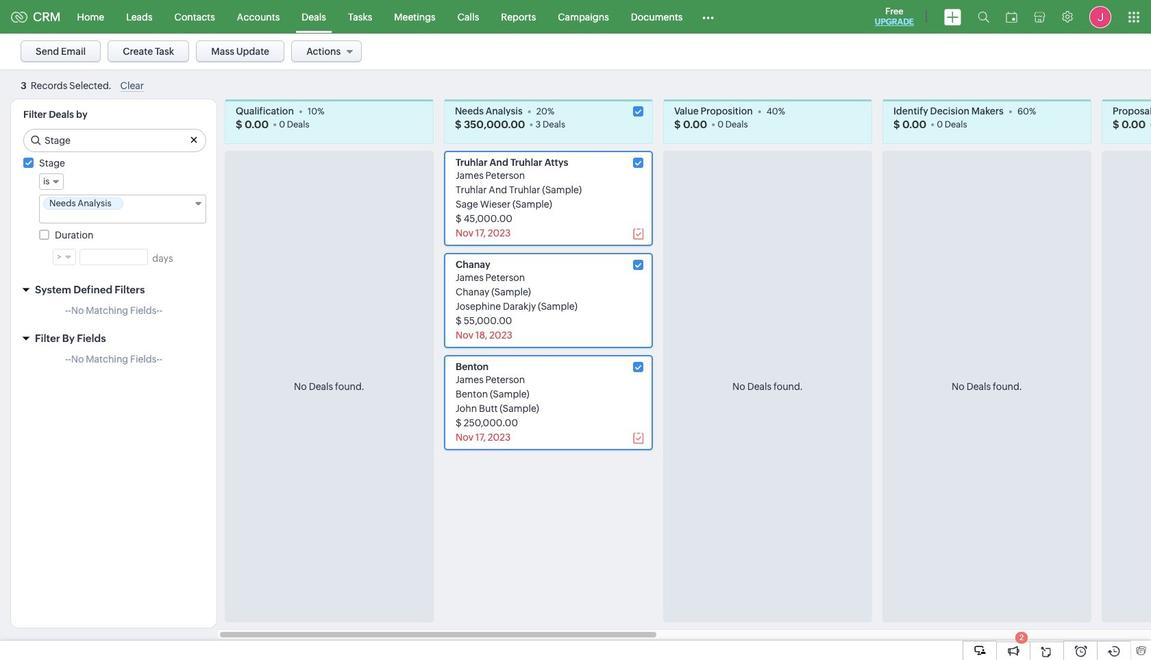 Task type: describe. For each thing, give the bounding box(es) containing it.
create menu element
[[937, 0, 970, 33]]

Other Modules field
[[694, 6, 724, 28]]

2 region from the top
[[11, 350, 217, 375]]

logo image
[[11, 11, 27, 22]]



Task type: locate. For each thing, give the bounding box(es) containing it.
1 vertical spatial region
[[11, 350, 217, 375]]

0 vertical spatial region
[[11, 302, 217, 326]]

profile element
[[1082, 0, 1120, 33]]

None text field
[[43, 212, 189, 222]]

Search text field
[[24, 130, 206, 152]]

search element
[[970, 0, 998, 34]]

create menu image
[[945, 9, 962, 25]]

calendar image
[[1007, 11, 1018, 22]]

region
[[11, 302, 217, 326], [11, 350, 217, 375]]

search image
[[978, 11, 990, 23]]

profile image
[[1090, 6, 1112, 28]]

1 region from the top
[[11, 302, 217, 326]]

None field
[[39, 173, 64, 190], [39, 195, 206, 224], [39, 173, 64, 190], [39, 195, 206, 224]]



Task type: vqa. For each thing, say whether or not it's contained in the screenshot.
Nov 8,  4:07 PM - 5:07 PM
no



